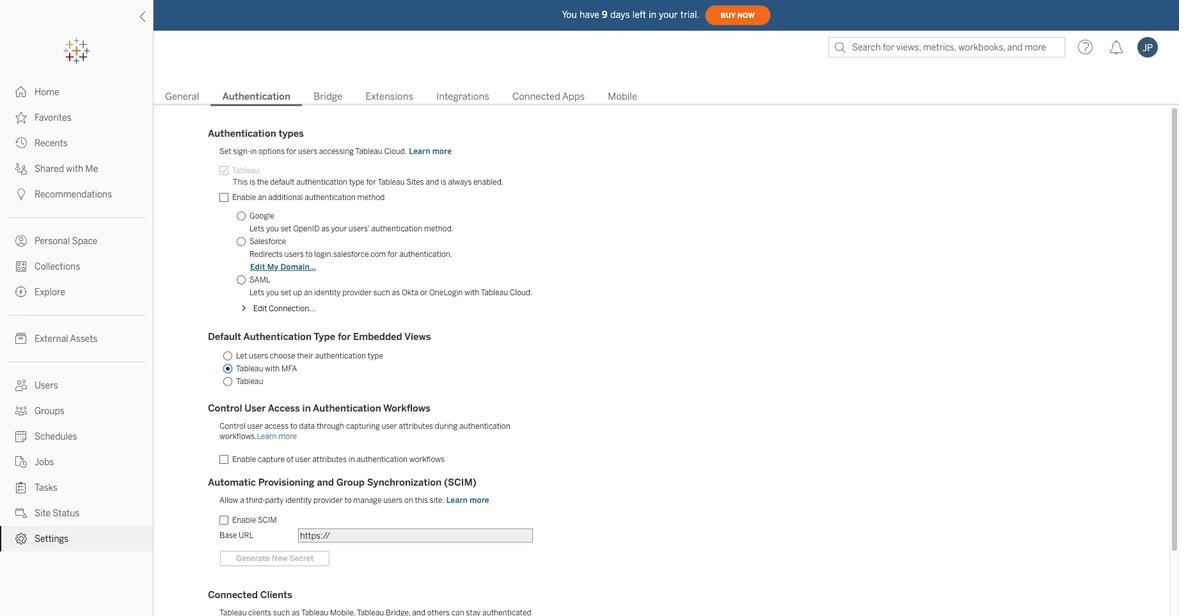 Task type: vqa. For each thing, say whether or not it's contained in the screenshot.
the role
no



Task type: describe. For each thing, give the bounding box(es) containing it.
2 lets from the top
[[249, 289, 264, 297]]

method.
[[424, 225, 454, 233]]

have
[[580, 9, 599, 20]]

method
[[357, 193, 385, 202]]

space
[[72, 236, 97, 247]]

third-
[[246, 496, 265, 505]]

tasks
[[35, 483, 58, 494]]

explore
[[35, 287, 65, 298]]

my
[[267, 263, 279, 272]]

edit inside google lets you set openid as your users' authentication method. salesforce redirects users to login.salesforce.com for authentication. edit my domain… saml lets you set up an identity provider such as okta or onelogin with tableau cloud.
[[250, 263, 265, 272]]

buy now
[[721, 11, 755, 20]]

with inside the let users choose their authentication type tableau with mfa tableau
[[265, 365, 280, 374]]

by text only_f5he34f image for groups
[[15, 406, 27, 417]]

capture
[[258, 455, 285, 464]]

1 set from the top
[[281, 225, 291, 233]]

edit inside edit connection… dropdown button
[[253, 305, 267, 313]]

connected clients
[[208, 590, 292, 601]]

by text only_f5he34f image for schedules
[[15, 431, 27, 443]]

1 horizontal spatial more
[[432, 147, 452, 156]]

main content containing general
[[154, 64, 1179, 617]]

2 horizontal spatial user
[[382, 422, 397, 431]]

collections link
[[0, 254, 153, 280]]

site.
[[430, 496, 444, 505]]

user
[[245, 403, 266, 415]]

by text only_f5he34f image for shared with me
[[15, 163, 27, 175]]

home
[[35, 87, 59, 98]]

google lets you set openid as your users' authentication method. salesforce redirects users to login.salesforce.com for authentication. edit my domain… saml lets you set up an identity provider such as okta or onelogin with tableau cloud.
[[249, 212, 532, 297]]

salesforce
[[249, 237, 286, 246]]

onelogin
[[429, 289, 463, 297]]

main navigation. press the up and down arrow keys to access links. element
[[0, 79, 153, 552]]

personal space
[[35, 236, 97, 247]]

you have 9 days left in your trial.
[[562, 9, 700, 20]]

redirects
[[249, 250, 283, 259]]

enable inside tableau this is the default authentication type for tableau sites and is always enabled. enable an additional authentication method
[[232, 193, 256, 202]]

2 set from the top
[[281, 289, 291, 297]]

home link
[[0, 79, 153, 105]]

authentication inside the let users choose their authentication type tableau with mfa tableau
[[315, 352, 366, 361]]

(scim)
[[444, 477, 476, 489]]

left
[[633, 9, 646, 20]]

to inside google lets you set openid as your users' authentication method. salesforce redirects users to login.salesforce.com for authentication. edit my domain… saml lets you set up an identity provider such as okta or onelogin with tableau cloud.
[[305, 250, 313, 259]]

authentication up synchronization
[[357, 455, 408, 464]]

tasks link
[[0, 475, 153, 501]]

0 horizontal spatial user
[[247, 422, 263, 431]]

in right left
[[649, 9, 656, 20]]

workflows
[[409, 455, 445, 464]]

external assets
[[35, 334, 97, 345]]

data
[[299, 422, 315, 431]]

1 is from the left
[[250, 178, 255, 187]]

2 is from the left
[[441, 178, 446, 187]]

integrations
[[436, 91, 489, 102]]

type
[[314, 331, 335, 343]]

now
[[737, 11, 755, 20]]

tableau this is the default authentication type for tableau sites and is always enabled. enable an additional authentication method
[[232, 166, 503, 202]]

attributes inside control user access to data through capturing user attributes during authentication workflows.
[[399, 422, 433, 431]]

by text only_f5he34f image for jobs
[[15, 457, 27, 468]]

2 horizontal spatial to
[[344, 496, 352, 505]]

by text only_f5he34f image for recents
[[15, 138, 27, 149]]

authentication up the openid
[[305, 193, 356, 202]]

identity inside google lets you set openid as your users' authentication method. salesforce redirects users to login.salesforce.com for authentication. edit my domain… saml lets you set up an identity provider such as okta or onelogin with tableau cloud.
[[314, 289, 341, 297]]

1 lets from the top
[[249, 225, 264, 233]]

mobile
[[608, 91, 637, 102]]

by text only_f5he34f image for tasks
[[15, 482, 27, 494]]

clients
[[260, 590, 292, 601]]

shared with me
[[35, 164, 98, 175]]

site status
[[35, 509, 80, 519]]

users link
[[0, 373, 153, 399]]

with inside "main navigation. press the up and down arrow keys to access links." element
[[66, 164, 83, 175]]

users left 'on'
[[383, 496, 403, 505]]

none text field inside main content
[[298, 529, 533, 543]]

settings link
[[0, 526, 153, 552]]

settings
[[35, 534, 69, 545]]

1 vertical spatial as
[[392, 289, 400, 297]]

options
[[258, 147, 285, 156]]

default
[[270, 178, 295, 187]]

generate new secret button
[[220, 551, 330, 567]]

sites
[[406, 178, 424, 187]]

of
[[287, 455, 293, 464]]

site
[[35, 509, 51, 519]]

connected for connected apps
[[512, 91, 560, 102]]

sign-
[[233, 147, 250, 156]]

set
[[219, 147, 231, 156]]

automatic
[[208, 477, 256, 489]]

by text only_f5he34f image for external assets
[[15, 333, 27, 345]]

manage
[[353, 496, 382, 505]]

type inside the let users choose their authentication type tableau with mfa tableau
[[368, 352, 383, 361]]

default authentication type for embedded views
[[208, 331, 431, 343]]

recents link
[[0, 131, 153, 156]]

up
[[293, 289, 302, 297]]

group
[[336, 477, 365, 489]]

saml
[[249, 276, 271, 285]]

in up group
[[349, 455, 355, 464]]

domain…
[[281, 263, 316, 272]]

personal
[[35, 236, 70, 247]]

2 horizontal spatial more
[[470, 496, 489, 505]]

learn more
[[257, 432, 297, 441]]

an inside tableau this is the default authentication type for tableau sites and is always enabled. enable an additional authentication method
[[258, 193, 266, 202]]

for right type
[[338, 331, 351, 343]]

your for trial.
[[659, 9, 678, 20]]

an inside google lets you set openid as your users' authentication method. salesforce redirects users to login.salesforce.com for authentication. edit my domain… saml lets you set up an identity provider such as okta or onelogin with tableau cloud.
[[304, 289, 313, 297]]

option group containing google
[[233, 210, 533, 299]]

access
[[264, 422, 289, 431]]

assets
[[70, 334, 97, 345]]

connected for connected clients
[[208, 590, 258, 601]]

external
[[35, 334, 68, 345]]

this
[[415, 496, 428, 505]]

enabled.
[[473, 178, 503, 187]]

0 horizontal spatial and
[[317, 477, 334, 489]]

capturing
[[346, 422, 380, 431]]

users inside the let users choose their authentication type tableau with mfa tableau
[[249, 352, 268, 361]]

additional
[[268, 193, 303, 202]]

base url
[[219, 532, 254, 541]]

site status link
[[0, 501, 153, 526]]

in up 'data'
[[302, 403, 311, 415]]

edit my domain… link
[[249, 262, 317, 273]]

bridge
[[314, 91, 342, 102]]

schedules link
[[0, 424, 153, 450]]

synchronization
[[367, 477, 442, 489]]

edit connection… button
[[237, 301, 318, 317]]

new
[[272, 555, 288, 564]]

such
[[373, 289, 390, 297]]

control for control user access in authentication workflows
[[208, 403, 242, 415]]

by text only_f5he34f image for settings
[[15, 534, 27, 545]]

buy
[[721, 11, 736, 20]]



Task type: locate. For each thing, give the bounding box(es) containing it.
0 vertical spatial lets
[[249, 225, 264, 233]]

0 horizontal spatial connected
[[208, 590, 258, 601]]

by text only_f5he34f image left the external
[[15, 333, 27, 345]]

1 vertical spatial set
[[281, 289, 291, 297]]

workflows.
[[219, 432, 257, 441]]

learn more link for control user access in authentication workflows
[[257, 432, 297, 441]]

2 by text only_f5he34f image from the top
[[15, 138, 27, 149]]

1 horizontal spatial user
[[295, 455, 311, 464]]

0 vertical spatial an
[[258, 193, 266, 202]]

1 by text only_f5he34f image from the top
[[15, 112, 27, 123]]

authentication types
[[208, 128, 304, 139]]

1 vertical spatial your
[[331, 225, 347, 233]]

groups
[[35, 406, 64, 417]]

enable down workflows.
[[232, 455, 256, 464]]

by text only_f5he34f image left schedules
[[15, 431, 27, 443]]

1 vertical spatial option group
[[219, 350, 533, 388]]

authentication right users'
[[371, 225, 422, 233]]

1 vertical spatial enable
[[232, 455, 256, 464]]

by text only_f5he34f image inside explore link
[[15, 287, 27, 298]]

by text only_f5he34f image left personal
[[15, 235, 27, 247]]

users up domain…
[[284, 250, 304, 259]]

authentication.
[[399, 250, 452, 259]]

1 vertical spatial cloud.
[[510, 289, 532, 297]]

learn up sites
[[409, 147, 430, 156]]

your
[[659, 9, 678, 20], [331, 225, 347, 233]]

0 vertical spatial edit
[[250, 263, 265, 272]]

connected down generate
[[208, 590, 258, 601]]

by text only_f5he34f image for recommendations
[[15, 189, 27, 200]]

by text only_f5he34f image left the tasks
[[15, 482, 27, 494]]

by text only_f5he34f image inside recommendations link
[[15, 189, 27, 200]]

1 vertical spatial identity
[[285, 496, 312, 505]]

0 vertical spatial type
[[349, 178, 364, 187]]

provisioning
[[258, 477, 314, 489]]

their
[[297, 352, 313, 361]]

your left the trial.
[[659, 9, 678, 20]]

for inside tableau this is the default authentication type for tableau sites and is always enabled. enable an additional authentication method
[[366, 178, 376, 187]]

1 vertical spatial edit
[[253, 305, 267, 313]]

external assets link
[[0, 326, 153, 352]]

users right let in the bottom left of the page
[[249, 352, 268, 361]]

0 vertical spatial with
[[66, 164, 83, 175]]

2 vertical spatial to
[[344, 496, 352, 505]]

0 horizontal spatial more
[[278, 432, 297, 441]]

authentication up authentication types
[[222, 91, 290, 102]]

by text only_f5he34f image inside collections link
[[15, 261, 27, 273]]

by text only_f5he34f image left groups
[[15, 406, 27, 417]]

7 by text only_f5he34f image from the top
[[15, 457, 27, 468]]

authentication inside google lets you set openid as your users' authentication method. salesforce redirects users to login.salesforce.com for authentication. edit my domain… saml lets you set up an identity provider such as okta or onelogin with tableau cloud.
[[371, 225, 422, 233]]

attributes up automatic provisioning and group synchronization (scim)
[[312, 455, 347, 464]]

more down (scim)
[[470, 496, 489, 505]]

login.salesforce.com
[[314, 250, 386, 259]]

with
[[66, 164, 83, 175], [464, 289, 479, 297], [265, 365, 280, 374]]

with down choose
[[265, 365, 280, 374]]

control user access to data through capturing user attributes during authentication workflows.
[[219, 422, 510, 441]]

set sign-in options for users accessing tableau cloud. learn more
[[219, 147, 452, 156]]

provider down automatic provisioning and group synchronization (scim)
[[314, 496, 343, 505]]

this
[[233, 178, 248, 187]]

users
[[298, 147, 317, 156], [284, 250, 304, 259], [249, 352, 268, 361], [383, 496, 403, 505]]

0 horizontal spatial learn
[[257, 432, 277, 441]]

is left the at the top
[[250, 178, 255, 187]]

4 by text only_f5he34f image from the top
[[15, 261, 27, 273]]

0 horizontal spatial to
[[290, 422, 297, 431]]

0 vertical spatial to
[[305, 250, 313, 259]]

lets down saml
[[249, 289, 264, 297]]

enable for control
[[232, 455, 256, 464]]

5 by text only_f5he34f image from the top
[[15, 287, 27, 298]]

1 vertical spatial provider
[[314, 496, 343, 505]]

1 vertical spatial with
[[464, 289, 479, 297]]

enable
[[232, 193, 256, 202], [232, 455, 256, 464], [232, 516, 256, 525]]

the
[[257, 178, 268, 187]]

1 horizontal spatial learn
[[409, 147, 430, 156]]

generate
[[236, 555, 270, 564]]

control up workflows.
[[219, 422, 246, 431]]

automatic provisioning and group synchronization (scim)
[[208, 477, 476, 489]]

type up method
[[349, 178, 364, 187]]

1 vertical spatial to
[[290, 422, 297, 431]]

2 by text only_f5he34f image from the top
[[15, 163, 27, 175]]

you
[[266, 225, 279, 233], [266, 289, 279, 297]]

scim
[[258, 516, 277, 525]]

0 vertical spatial enable
[[232, 193, 256, 202]]

0 vertical spatial cloud.
[[384, 147, 407, 156]]

types
[[279, 128, 304, 139]]

0 vertical spatial option group
[[233, 210, 533, 299]]

authentication inside control user access to data through capturing user attributes during authentication workflows.
[[459, 422, 510, 431]]

7 by text only_f5he34f image from the top
[[15, 534, 27, 545]]

control user access in authentication workflows
[[208, 403, 430, 415]]

2 horizontal spatial learn
[[446, 496, 468, 505]]

by text only_f5he34f image inside home link
[[15, 86, 27, 98]]

sub-spaces tab list
[[154, 90, 1179, 106]]

2 vertical spatial learn
[[446, 496, 468, 505]]

lets
[[249, 225, 264, 233], [249, 289, 264, 297]]

2 horizontal spatial with
[[464, 289, 479, 297]]

personal space link
[[0, 228, 153, 254]]

by text only_f5he34f image left shared
[[15, 163, 27, 175]]

recommendations
[[35, 189, 112, 200]]

control for control user access to data through capturing user attributes during authentication workflows.
[[219, 422, 246, 431]]

user right the of
[[295, 455, 311, 464]]

by text only_f5he34f image left the 'explore'
[[15, 287, 27, 298]]

0 vertical spatial more
[[432, 147, 452, 156]]

lets down google
[[249, 225, 264, 233]]

to up domain…
[[305, 250, 313, 259]]

control left user at the bottom
[[208, 403, 242, 415]]

set left the "up"
[[281, 289, 291, 297]]

set
[[281, 225, 291, 233], [281, 289, 291, 297]]

provider
[[342, 289, 372, 297], [314, 496, 343, 505]]

favorites
[[35, 113, 71, 123]]

user down workflows
[[382, 422, 397, 431]]

learn more link up sites
[[408, 146, 452, 157]]

by text only_f5he34f image inside tasks link
[[15, 482, 27, 494]]

by text only_f5he34f image for explore
[[15, 287, 27, 298]]

by text only_f5he34f image left 'collections'
[[15, 261, 27, 273]]

allow a third-party identity provider to manage users on this site. learn more
[[219, 496, 489, 505]]

Search for views, metrics, workbooks, and more text field
[[828, 37, 1065, 58]]

by text only_f5he34f image left "site"
[[15, 508, 27, 519]]

type down embedded at the bottom left
[[368, 352, 383, 361]]

1 vertical spatial lets
[[249, 289, 264, 297]]

user down user at the bottom
[[247, 422, 263, 431]]

by text only_f5he34f image
[[15, 112, 27, 123], [15, 163, 27, 175], [15, 189, 27, 200], [15, 333, 27, 345], [15, 406, 27, 417], [15, 431, 27, 443], [15, 457, 27, 468], [15, 482, 27, 494], [15, 508, 27, 519]]

0 vertical spatial set
[[281, 225, 291, 233]]

1 vertical spatial attributes
[[312, 455, 347, 464]]

during
[[435, 422, 458, 431]]

by text only_f5he34f image for favorites
[[15, 112, 27, 123]]

0 vertical spatial as
[[321, 225, 329, 233]]

1 horizontal spatial and
[[426, 178, 439, 187]]

navigation panel element
[[0, 38, 153, 552]]

edit up saml
[[250, 263, 265, 272]]

in down authentication types
[[250, 147, 257, 156]]

as left okta
[[392, 289, 400, 297]]

by text only_f5he34f image left users
[[15, 380, 27, 392]]

by text only_f5he34f image left favorites
[[15, 112, 27, 123]]

a
[[240, 496, 244, 505]]

your inside google lets you set openid as your users' authentication method. salesforce redirects users to login.salesforce.com for authentication. edit my domain… saml lets you set up an identity provider such as okta or onelogin with tableau cloud.
[[331, 225, 347, 233]]

provider left such
[[342, 289, 372, 297]]

9 by text only_f5he34f image from the top
[[15, 508, 27, 519]]

by text only_f5he34f image inside the jobs link
[[15, 457, 27, 468]]

authentication up sign-
[[208, 128, 276, 139]]

connected left the apps
[[512, 91, 560, 102]]

learn
[[409, 147, 430, 156], [257, 432, 277, 441], [446, 496, 468, 505]]

explore link
[[0, 280, 153, 305]]

navigation
[[154, 87, 1179, 106]]

6 by text only_f5he34f image from the top
[[15, 431, 27, 443]]

collections
[[35, 262, 80, 273]]

1 vertical spatial you
[[266, 289, 279, 297]]

your left users'
[[331, 225, 347, 233]]

2 vertical spatial with
[[265, 365, 280, 374]]

0 vertical spatial learn
[[409, 147, 430, 156]]

8 by text only_f5he34f image from the top
[[15, 482, 27, 494]]

for up method
[[366, 178, 376, 187]]

main content
[[154, 64, 1179, 617]]

edit down saml
[[253, 305, 267, 313]]

learn more link for authentication types
[[408, 146, 452, 157]]

is left always
[[441, 178, 446, 187]]

provider inside google lets you set openid as your users' authentication method. salesforce redirects users to login.salesforce.com for authentication. edit my domain… saml lets you set up an identity provider such as okta or onelogin with tableau cloud.
[[342, 289, 372, 297]]

jobs link
[[0, 450, 153, 475]]

jobs
[[35, 457, 54, 468]]

4 by text only_f5he34f image from the top
[[15, 333, 27, 345]]

0 vertical spatial control
[[208, 403, 242, 415]]

and left group
[[317, 477, 334, 489]]

1 you from the top
[[266, 225, 279, 233]]

5 by text only_f5he34f image from the top
[[15, 406, 27, 417]]

type inside tableau this is the default authentication type for tableau sites and is always enabled. enable an additional authentication method
[[349, 178, 364, 187]]

0 vertical spatial attributes
[[399, 422, 433, 431]]

you up salesforce
[[266, 225, 279, 233]]

for down types
[[286, 147, 296, 156]]

0 horizontal spatial with
[[66, 164, 83, 175]]

identity down the provisioning
[[285, 496, 312, 505]]

party
[[265, 496, 284, 505]]

6 by text only_f5he34f image from the top
[[15, 380, 27, 392]]

to left 'data'
[[290, 422, 297, 431]]

by text only_f5he34f image inside users link
[[15, 380, 27, 392]]

1 vertical spatial more
[[278, 432, 297, 441]]

accessing
[[319, 147, 354, 156]]

through
[[317, 422, 344, 431]]

1 horizontal spatial as
[[392, 289, 400, 297]]

base
[[219, 532, 237, 541]]

to inside control user access to data through capturing user attributes during authentication workflows.
[[290, 422, 297, 431]]

workflows
[[383, 403, 430, 415]]

by text only_f5he34f image for users
[[15, 380, 27, 392]]

1 vertical spatial learn
[[257, 432, 277, 441]]

3 enable from the top
[[232, 516, 256, 525]]

None text field
[[298, 529, 533, 543]]

learn more link down (scim)
[[446, 496, 490, 506]]

0 vertical spatial connected
[[512, 91, 560, 102]]

1 horizontal spatial your
[[659, 9, 678, 20]]

0 horizontal spatial is
[[250, 178, 255, 187]]

for left authentication.
[[388, 250, 398, 259]]

by text only_f5he34f image inside schedules link
[[15, 431, 27, 443]]

2 vertical spatial enable
[[232, 516, 256, 525]]

2 enable from the top
[[232, 455, 256, 464]]

let
[[236, 352, 247, 361]]

1 horizontal spatial connected
[[512, 91, 560, 102]]

by text only_f5he34f image left home
[[15, 86, 27, 98]]

1 vertical spatial control
[[219, 422, 246, 431]]

by text only_f5he34f image for site status
[[15, 508, 27, 519]]

attributes down workflows
[[399, 422, 433, 431]]

schedules
[[35, 432, 77, 443]]

google
[[249, 212, 274, 221]]

learn down access
[[257, 432, 277, 441]]

url
[[239, 532, 254, 541]]

0 vertical spatial and
[[426, 178, 439, 187]]

or
[[420, 289, 428, 297]]

identity right the "up"
[[314, 289, 341, 297]]

and inside tableau this is the default authentication type for tableau sites and is always enabled. enable an additional authentication method
[[426, 178, 439, 187]]

an right the "up"
[[304, 289, 313, 297]]

always
[[448, 178, 472, 187]]

option group
[[233, 210, 533, 299], [219, 350, 533, 388]]

by text only_f5he34f image inside the settings link
[[15, 534, 27, 545]]

by text only_f5he34f image inside site status link
[[15, 508, 27, 519]]

by text only_f5he34f image inside recents link
[[15, 138, 27, 149]]

apps
[[562, 91, 585, 102]]

trial.
[[680, 9, 700, 20]]

1 horizontal spatial type
[[368, 352, 383, 361]]

with left the me
[[66, 164, 83, 175]]

tableau inside google lets you set openid as your users' authentication method. salesforce redirects users to login.salesforce.com for authentication. edit my domain… saml lets you set up an identity provider such as okta or onelogin with tableau cloud.
[[481, 289, 508, 297]]

enable down this
[[232, 193, 256, 202]]

as right the openid
[[321, 225, 329, 233]]

for inside google lets you set openid as your users' authentication method. salesforce redirects users to login.salesforce.com for authentication. edit my domain… saml lets you set up an identity provider such as okta or onelogin with tableau cloud.
[[388, 250, 398, 259]]

an down the at the top
[[258, 193, 266, 202]]

enable up url
[[232, 516, 256, 525]]

general
[[165, 91, 199, 102]]

2 you from the top
[[266, 289, 279, 297]]

by text only_f5he34f image left jobs
[[15, 457, 27, 468]]

authentication up capturing
[[313, 403, 381, 415]]

authentication down set sign-in options for users accessing tableau cloud. learn more
[[296, 178, 347, 187]]

connected inside sub-spaces tab list
[[512, 91, 560, 102]]

navigation containing general
[[154, 87, 1179, 106]]

by text only_f5he34f image inside shared with me link
[[15, 163, 27, 175]]

your for users'
[[331, 225, 347, 233]]

learn more link for automatic provisioning and group synchronization (scim)
[[446, 496, 490, 506]]

views
[[404, 331, 431, 343]]

users inside google lets you set openid as your users' authentication method. salesforce redirects users to login.salesforce.com for authentication. edit my domain… saml lets you set up an identity provider such as okta or onelogin with tableau cloud.
[[284, 250, 304, 259]]

authentication
[[222, 91, 290, 102], [208, 128, 276, 139], [243, 331, 312, 343], [313, 403, 381, 415]]

favorites link
[[0, 105, 153, 131]]

control inside control user access to data through capturing user attributes during authentication workflows.
[[219, 422, 246, 431]]

cloud. inside google lets you set openid as your users' authentication method. salesforce redirects users to login.salesforce.com for authentication. edit my domain… saml lets you set up an identity provider such as okta or onelogin with tableau cloud.
[[510, 289, 532, 297]]

you up edit connection… dropdown button at left
[[266, 289, 279, 297]]

learn down (scim)
[[446, 496, 468, 505]]

1 horizontal spatial cloud.
[[510, 289, 532, 297]]

secret
[[290, 555, 314, 564]]

enable for automatic
[[232, 516, 256, 525]]

1 vertical spatial connected
[[208, 590, 258, 601]]

users
[[35, 381, 58, 392]]

0 vertical spatial learn more link
[[408, 146, 452, 157]]

users'
[[349, 225, 370, 233]]

control
[[208, 403, 242, 415], [219, 422, 246, 431]]

by text only_f5he34f image inside favorites link
[[15, 112, 27, 123]]

to down group
[[344, 496, 352, 505]]

1 horizontal spatial is
[[441, 178, 446, 187]]

1 horizontal spatial to
[[305, 250, 313, 259]]

with right onelogin
[[464, 289, 479, 297]]

user
[[247, 422, 263, 431], [382, 422, 397, 431], [295, 455, 311, 464]]

set left the openid
[[281, 225, 291, 233]]

1 horizontal spatial an
[[304, 289, 313, 297]]

1 horizontal spatial with
[[265, 365, 280, 374]]

more down access
[[278, 432, 297, 441]]

as
[[321, 225, 329, 233], [392, 289, 400, 297]]

0 horizontal spatial your
[[331, 225, 347, 233]]

openid
[[293, 225, 320, 233]]

to
[[305, 250, 313, 259], [290, 422, 297, 431], [344, 496, 352, 505]]

groups link
[[0, 399, 153, 424]]

authentication inside sub-spaces tab list
[[222, 91, 290, 102]]

0 horizontal spatial type
[[349, 178, 364, 187]]

1 vertical spatial and
[[317, 477, 334, 489]]

0 horizontal spatial identity
[[285, 496, 312, 505]]

0 vertical spatial identity
[[314, 289, 341, 297]]

0 vertical spatial you
[[266, 225, 279, 233]]

1 enable from the top
[[232, 193, 256, 202]]

authentication down type
[[315, 352, 366, 361]]

enable scim
[[232, 516, 277, 525]]

more up always
[[432, 147, 452, 156]]

by text only_f5he34f image inside groups link
[[15, 406, 27, 417]]

0 vertical spatial provider
[[342, 289, 372, 297]]

1 vertical spatial an
[[304, 289, 313, 297]]

0 horizontal spatial an
[[258, 193, 266, 202]]

2 vertical spatial learn more link
[[446, 496, 490, 506]]

by text only_f5he34f image left settings
[[15, 534, 27, 545]]

3 by text only_f5he34f image from the top
[[15, 189, 27, 200]]

authentication up choose
[[243, 331, 312, 343]]

users down types
[[298, 147, 317, 156]]

access
[[268, 403, 300, 415]]

option group containing let users choose their authentication type
[[219, 350, 533, 388]]

by text only_f5he34f image for home
[[15, 86, 27, 98]]

recents
[[35, 138, 68, 149]]

2 vertical spatial more
[[470, 496, 489, 505]]

0 horizontal spatial attributes
[[312, 455, 347, 464]]

1 by text only_f5he34f image from the top
[[15, 86, 27, 98]]

in
[[649, 9, 656, 20], [250, 147, 257, 156], [302, 403, 311, 415], [349, 455, 355, 464]]

0 horizontal spatial cloud.
[[384, 147, 407, 156]]

by text only_f5he34f image
[[15, 86, 27, 98], [15, 138, 27, 149], [15, 235, 27, 247], [15, 261, 27, 273], [15, 287, 27, 298], [15, 380, 27, 392], [15, 534, 27, 545]]

1 horizontal spatial attributes
[[399, 422, 433, 431]]

by text only_f5he34f image inside external assets link
[[15, 333, 27, 345]]

0 vertical spatial your
[[659, 9, 678, 20]]

1 horizontal spatial identity
[[314, 289, 341, 297]]

and right sites
[[426, 178, 439, 187]]

0 horizontal spatial as
[[321, 225, 329, 233]]

edit connection…
[[253, 305, 315, 313]]

1 vertical spatial learn more link
[[257, 432, 297, 441]]

recommendations link
[[0, 182, 153, 207]]

authentication right during
[[459, 422, 510, 431]]

3 by text only_f5he34f image from the top
[[15, 235, 27, 247]]

with inside google lets you set openid as your users' authentication method. salesforce redirects users to login.salesforce.com for authentication. edit my domain… saml lets you set up an identity provider such as okta or onelogin with tableau cloud.
[[464, 289, 479, 297]]

by text only_f5he34f image for collections
[[15, 261, 27, 273]]

edit
[[250, 263, 265, 272], [253, 305, 267, 313]]

1 vertical spatial type
[[368, 352, 383, 361]]

by text only_f5he34f image for personal space
[[15, 235, 27, 247]]

by text only_f5he34f image left the recents
[[15, 138, 27, 149]]

days
[[610, 9, 630, 20]]

shared
[[35, 164, 64, 175]]

by text only_f5he34f image inside personal space "link"
[[15, 235, 27, 247]]

by text only_f5he34f image left recommendations
[[15, 189, 27, 200]]

learn more link down access
[[257, 432, 297, 441]]

for
[[286, 147, 296, 156], [366, 178, 376, 187], [388, 250, 398, 259], [338, 331, 351, 343]]



